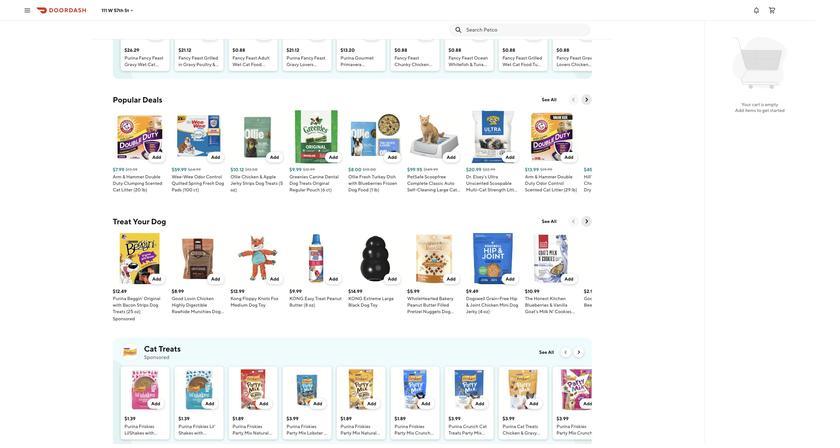 Task type: locate. For each thing, give the bounding box(es) containing it.
1 horizontal spatial scented
[[525, 187, 542, 192]]

$12.99 inside $9.99 $12.99 greenies canine dental dog treats original regular pouch (6 ct)
[[303, 167, 315, 172]]

1 kong from the left
[[290, 296, 304, 301]]

3 $3.99 from the left
[[503, 416, 515, 421]]

friskies up dreamin'
[[571, 424, 587, 429]]

in
[[515, 68, 519, 74]]

1 horizontal spatial previous button of carousel image
[[571, 96, 577, 103]]

crunch for purina friskies party mix crunch beachside cat treats (2.1 oz)
[[415, 430, 431, 436]]

2 $1.39 from the left
[[179, 416, 190, 421]]

wet inside $0.88 fancy feast chunky chicken feast gourmet wet cat food (3 oz)
[[427, 68, 436, 74]]

(100
[[183, 187, 193, 192]]

$3.99 for $3.99 purina friskies party mix crunch california dreamin' cat treats (6 oz)
[[557, 416, 569, 421]]

original right the beggin'
[[144, 296, 160, 301]]

friskies up (2.1
[[409, 424, 425, 429]]

self-
[[407, 187, 417, 192]]

blueberries up the (1
[[358, 181, 382, 186]]

mix inside "$3.99 purina friskies party mix crunch california dreamin' cat treats (6 oz)"
[[569, 430, 576, 436]]

1 horizontal spatial jerky
[[466, 309, 478, 314]]

1 beachside from the left
[[395, 437, 416, 442]]

kong up black in the bottom left of the page
[[348, 296, 363, 301]]

1 horizontal spatial original
[[313, 181, 329, 186]]

toy inside $12.99 kong floppy knots fox medium dog toy
[[259, 302, 266, 308]]

ollie chicken & apple jerky strips dog treats (5 oz) image
[[231, 110, 284, 164]]

good
[[172, 296, 183, 301], [584, 296, 596, 301]]

hill's
[[584, 174, 594, 179]]

control inside $13.99 $19.99 arm & hammer double duty odor control scented cat litter (29 lb)
[[548, 181, 564, 186]]

(3 for fancy feast adult wet cat food flaked tuna feast (3 oz)
[[233, 75, 237, 80]]

free
[[500, 296, 509, 301]]

0 vertical spatial original
[[313, 181, 329, 186]]

munchies
[[191, 309, 211, 314]]

0 horizontal spatial ollie
[[231, 174, 241, 179]]

friskies for california
[[571, 424, 587, 429]]

filled
[[438, 302, 449, 308]]

(2.1
[[408, 443, 415, 444]]

ct) down spring
[[193, 187, 199, 192]]

double inside $13.99 $19.99 arm & hammer double duty odor control scented cat litter (29 lb)
[[558, 174, 573, 179]]

1 horizontal spatial friskies
[[409, 424, 425, 429]]

all for popular deals
[[551, 97, 557, 102]]

lb) right (15
[[621, 187, 626, 192]]

$12.99 kong floppy knots fox medium dog toy
[[231, 289, 279, 308]]

$3.99 up flavors
[[503, 416, 515, 421]]

purina friskies party mix crunch beachside cat treats (2.1 oz) image
[[395, 369, 436, 410]]

2 kong from the left
[[348, 296, 363, 301]]

$26.29
[[125, 48, 139, 53]]

treat
[[113, 217, 131, 226], [315, 296, 326, 301]]

0 vertical spatial fresh
[[359, 174, 371, 179]]

1 horizontal spatial butter
[[423, 302, 437, 308]]

dog inside $2.99 good lovin' dehydrated beef trachea dog chew
[[612, 302, 621, 308]]

$14.99
[[348, 289, 363, 294]]

2 horizontal spatial ct)
[[326, 187, 332, 192]]

tuna right flaked
[[248, 68, 258, 74]]

gourmet
[[407, 68, 426, 74]]

litter down clumping
[[121, 187, 133, 192]]

0 horizontal spatial friskies
[[301, 424, 317, 429]]

4 party from the left
[[557, 430, 568, 436]]

purina friskies party mix lobster & mac 'n' cheese cat treats (6 oz) image
[[287, 369, 328, 410]]

$9.99 for treat your dog
[[290, 289, 302, 294]]

ct) inside $59.99 $64.99 wee-wee odor control quilted spring fresh dog pads (100 ct)
[[193, 187, 199, 192]]

litter inside "$20.99 $22.99 dr. elsey's ultra unscented scoopable multi-cat strength litter (40 lb)"
[[507, 187, 518, 192]]

0 horizontal spatial wet
[[233, 62, 242, 67]]

(6 inside the $3.99 purina crunch cat treats party mix beachside (6 oz)
[[471, 437, 476, 442]]

jerky down joint
[[466, 309, 478, 314]]

add for $13.99 $19.99 arm & hammer double duty odor control scented cat litter (29 lb)
[[565, 155, 574, 160]]

wee-
[[172, 174, 183, 179]]

empty
[[765, 102, 779, 107]]

jerky down $10.12
[[231, 181, 242, 186]]

0 horizontal spatial double
[[145, 174, 160, 179]]

arm & hammer double duty odor control scented cat litter (29 lb) image
[[525, 110, 579, 164]]

$8.00
[[348, 167, 362, 172]]

frozen
[[383, 181, 397, 186]]

1 vertical spatial $12.99
[[231, 289, 245, 294]]

purina friskies lilshakes with scrumptious salmon pureed cat food (1.55 oz) image
[[125, 369, 166, 410]]

add for $9.99 kong easy treat peanut butter (8 oz)
[[329, 276, 338, 282]]

double up (29
[[558, 174, 573, 179]]

0 vertical spatial $12.99
[[303, 167, 315, 172]]

2 horizontal spatial crunch
[[577, 430, 593, 436]]

(6 inside "$3.99 purina friskies party mix crunch california dreamin' cat treats (6 oz)"
[[579, 443, 583, 444]]

see all for treat your dog
[[542, 219, 557, 224]]

litter down self- at the top of page
[[407, 194, 419, 199]]

mix inside $3.99 purina friskies party mix lobster & mac 'n' cheese cat treats (6 oz)
[[299, 430, 306, 436]]

ollie down $10.12
[[231, 174, 241, 179]]

scented inside $13.99 $19.99 arm & hammer double duty odor control scented cat litter (29 lb)
[[525, 187, 542, 192]]

2 ollie from the left
[[348, 174, 358, 179]]

1 horizontal spatial beachside
[[449, 437, 470, 442]]

2 $0.88 from the left
[[395, 48, 407, 53]]

1 mix from the left
[[299, 430, 306, 436]]

2 party from the left
[[395, 430, 406, 436]]

party for 'n'
[[287, 430, 298, 436]]

3 party from the left
[[462, 430, 473, 436]]

1 $21.12 from the left
[[179, 48, 191, 53]]

(3 for fancy feast chunky chicken feast gourmet wet cat food (3 oz)
[[415, 75, 419, 80]]

$21.12 for the 'fancy feast grilled in gravy poultry & beef collection wet cat food variety pack (3 oz x 24 ct)' image
[[179, 48, 191, 53]]

0 horizontal spatial previous button of carousel image
[[563, 350, 569, 355]]

oz) inside $9.99 kong easy treat peanut butter (8 oz)
[[309, 302, 315, 308]]

wholehearted bakery peanut butter filled pretzel nuggets dog treats (6 oz) image
[[407, 232, 461, 285]]

see all for popular deals
[[542, 97, 557, 102]]

your down (20
[[133, 217, 150, 226]]

treats inside $12.49 purina beggin' original with bacon strips dog treats (25 oz) sponsored
[[113, 309, 125, 314]]

1 horizontal spatial control
[[548, 181, 564, 186]]

add for $3.99 purina friskies party mix lobster & mac 'n' cheese cat treats (6 oz)
[[313, 401, 322, 406]]

purina inside $3.99 purina cat treats chicken & gravy flavors (6 oz)
[[503, 424, 516, 429]]

1 $1.89 from the left
[[233, 416, 244, 421]]

purina inside the $3.99 purina crunch cat treats party mix beachside (6 oz)
[[449, 424, 462, 429]]

0 vertical spatial blueberries
[[358, 181, 382, 186]]

$0.88 down fancy feast ocean whitefish & tuna feast classic pate gourmet wet cat food (3 oz) image
[[449, 48, 461, 53]]

0 horizontal spatial (8
[[304, 302, 308, 308]]

(20
[[134, 187, 141, 192]]

$0.88 for fancy feast adult wet cat food flaked tuna feast (3 oz)
[[233, 48, 245, 53]]

3 mix from the left
[[474, 430, 482, 436]]

1 $1.39 from the left
[[125, 416, 136, 421]]

2 fancy from the left
[[395, 55, 407, 61]]

0 horizontal spatial $21.12
[[179, 48, 191, 53]]

ollie inside $8.00 $10.00 ollie fresh turkey dish with blueberries frozen dog food (1 lb)
[[348, 174, 358, 179]]

adult inside $45.99 hill's science diet adult chicken & barley entree dry dog food (15 lb)
[[622, 174, 634, 179]]

1 fancy from the left
[[233, 55, 245, 61]]

$1.89 purina friskies party mix crunch beachside cat treats (2.1 oz)
[[395, 416, 431, 444]]

arm down $13.99
[[525, 174, 534, 179]]

1 vertical spatial see all link
[[538, 216, 561, 227]]

$1.89 for purina friskies party mix natural yums with real chicken cat treats (2.1 oz) image
[[341, 416, 352, 421]]

joint
[[470, 302, 481, 308]]

2 horizontal spatial $1.89
[[395, 416, 406, 421]]

box
[[420, 194, 428, 199]]

chicken up flavors
[[503, 430, 520, 436]]

feast up flaked
[[246, 55, 257, 61]]

2 vertical spatial see all
[[540, 350, 554, 355]]

hammer down $19.99
[[539, 174, 557, 179]]

$0.88 for fancy feast grilled wet cat food tuna feast in gravy (3 oz)
[[503, 48, 515, 53]]

0 horizontal spatial toy
[[259, 302, 266, 308]]

lb) right the (40
[[475, 194, 480, 199]]

$3.99 up mac
[[287, 416, 299, 421]]

2 arm from the left
[[525, 174, 534, 179]]

all for treat your dog
[[551, 219, 557, 224]]

2 beachside from the left
[[449, 437, 470, 442]]

& inside $45.99 hill's science diet adult chicken & barley entree dry dog food (15 lb)
[[602, 181, 605, 186]]

1 horizontal spatial tuna
[[533, 62, 543, 67]]

1 vertical spatial large
[[382, 296, 394, 301]]

$1.89 inside $1.89 purina friskies party mix crunch beachside cat treats (2.1 oz)
[[395, 416, 406, 421]]

purina inside "$3.99 purina friskies party mix crunch california dreamin' cat treats (6 oz)"
[[557, 424, 570, 429]]

tuna down grilled
[[533, 62, 543, 67]]

dr. elsey's ultra unscented scoopable multi-cat strength litter (40 lb) image
[[466, 110, 520, 164]]

add for $99.95 $149.99 petsafe scoopfree complete classic auto self-cleaning large cat litter box
[[447, 155, 456, 160]]

oz) inside $9.49 dogswell grain-free hip & joint chicken mini dog jerky (4 oz)
[[484, 309, 490, 314]]

$9.99
[[290, 167, 302, 172], [290, 289, 302, 294]]

large down classic
[[437, 187, 449, 192]]

arm inside $13.99 $19.99 arm & hammer double duty odor control scented cat litter (29 lb)
[[525, 174, 534, 179]]

0 horizontal spatial $12.99
[[231, 289, 245, 294]]

extreme
[[364, 296, 381, 301]]

1 horizontal spatial $1.39
[[179, 416, 190, 421]]

1 vertical spatial fresh
[[203, 181, 215, 186]]

dehydrated
[[610, 296, 635, 301]]

dog inside $9.49 dogswell grain-free hip & joint chicken mini dog jerky (4 oz)
[[510, 302, 519, 308]]

2 $9.99 from the top
[[290, 289, 302, 294]]

2 $1.89 from the left
[[341, 416, 352, 421]]

$0.88
[[233, 48, 245, 53], [395, 48, 407, 53], [449, 48, 461, 53], [503, 48, 515, 53], [557, 48, 569, 53]]

duty for scented
[[525, 181, 535, 186]]

1 vertical spatial all
[[551, 219, 557, 224]]

greenies canine dental dog treats original regular pouch (6 ct) image
[[290, 110, 343, 164]]

fancy up chunky
[[395, 55, 407, 61]]

1 horizontal spatial (8
[[548, 315, 553, 321]]

your up items
[[742, 102, 751, 107]]

1 vertical spatial your
[[133, 217, 150, 226]]

dog inside $8.00 $10.00 ollie fresh turkey dish with blueberries frozen dog food (1 lb)
[[348, 187, 357, 192]]

4 mix from the left
[[569, 430, 576, 436]]

lb) right the (1
[[374, 187, 380, 192]]

1 horizontal spatial adult
[[622, 174, 634, 179]]

0 horizontal spatial tuna
[[248, 68, 258, 74]]

butter inside $9.99 kong easy treat peanut butter (8 oz)
[[290, 302, 303, 308]]

toy down the extreme on the left bottom
[[371, 302, 378, 308]]

good lovin chicken highly digestible rawhide munchies dog chews (11.3 oz x 40 ct) image
[[172, 232, 225, 285]]

cat treats sponsored
[[144, 344, 181, 360]]

arm down $7.99
[[113, 174, 122, 179]]

0 vertical spatial adult
[[258, 55, 270, 61]]

2 hammer from the left
[[539, 174, 557, 179]]

double left 'wee-'
[[145, 174, 160, 179]]

1 horizontal spatial wet
[[427, 68, 436, 74]]

lb) right (20
[[142, 187, 147, 192]]

0 horizontal spatial sponsored
[[113, 316, 135, 321]]

1 vertical spatial scented
[[525, 187, 542, 192]]

1 horizontal spatial fancy
[[395, 55, 407, 61]]

oz) inside the $5.99 wholehearted bakery peanut butter filled pretzel nuggets dog treats (6 oz)
[[426, 315, 433, 321]]

kong left 'easy'
[[290, 296, 304, 301]]

Search Petco search field
[[466, 26, 585, 34]]

1 horizontal spatial $1.89
[[341, 416, 352, 421]]

lb) right (29
[[572, 187, 577, 192]]

0 vertical spatial previous button of carousel image
[[571, 96, 577, 103]]

treat your dog
[[113, 217, 166, 226]]

fancy feast gravy lovers chicken feast in grilled chicken gravy cat food (3 oz) image
[[557, 1, 598, 42]]

0 vertical spatial large
[[437, 187, 449, 192]]

food inside $45.99 hill's science diet adult chicken & barley entree dry dog food (15 lb)
[[602, 187, 613, 192]]

0 horizontal spatial treat
[[113, 217, 131, 226]]

add for $7.99 $13.59 arm & hammer double duty clumping scented cat litter (20 lb)
[[152, 155, 161, 160]]

$8.99
[[172, 289, 184, 294]]

arm & hammer double duty clumping scented cat litter (20 lb) image
[[113, 110, 167, 164]]

0 vertical spatial tuna
[[533, 62, 543, 67]]

lb) for dr. elsey's ultra unscented scoopable multi-cat strength litter (40 lb)
[[475, 194, 480, 199]]

$0.88 up in
[[503, 48, 515, 53]]

ollie for ollie fresh turkey dish with blueberries frozen dog food (1 lb)
[[348, 174, 358, 179]]

3 $1.89 from the left
[[395, 416, 406, 421]]

toy
[[259, 302, 266, 308], [371, 302, 378, 308]]

honest
[[534, 296, 549, 301]]

1 vertical spatial blueberries
[[525, 302, 549, 308]]

kitchen
[[550, 296, 566, 301]]

double inside $7.99 $13.59 arm & hammer double duty clumping scented cat litter (20 lb)
[[145, 174, 160, 179]]

1 vertical spatial gravy
[[525, 430, 537, 436]]

2 horizontal spatial friskies
[[571, 424, 587, 429]]

$45.99
[[584, 167, 599, 172]]

1 arm from the left
[[113, 174, 122, 179]]

0 horizontal spatial your
[[133, 217, 150, 226]]

$0.88 down fancy feast gravy lovers chicken feast in grilled chicken gravy cat food (3 oz) image
[[557, 48, 569, 53]]

2 double from the left
[[558, 174, 573, 179]]

1 vertical spatial tuna
[[248, 68, 258, 74]]

1 ollie from the left
[[231, 174, 241, 179]]

strips down the $13.50
[[243, 181, 255, 186]]

double
[[145, 174, 160, 179], [558, 174, 573, 179]]

1 toy from the left
[[259, 302, 266, 308]]

0 vertical spatial with
[[348, 181, 358, 186]]

40
[[205, 315, 211, 321]]

duty down $7.99
[[113, 181, 123, 186]]

ct) right the 40
[[212, 315, 218, 321]]

jerky
[[231, 181, 242, 186], [466, 309, 478, 314]]

4 $3.99 from the left
[[557, 416, 569, 421]]

2 $3.99 from the left
[[449, 416, 461, 421]]

1 horizontal spatial $21.12
[[287, 48, 299, 53]]

fancy inside $0.88 fancy feast chunky chicken feast gourmet wet cat food (3 oz)
[[395, 55, 407, 61]]

peanut inside the $5.99 wholehearted bakery peanut butter filled pretzel nuggets dog treats (6 oz)
[[407, 302, 422, 308]]

ollie down $8.00
[[348, 174, 358, 179]]

arm for arm & hammer double duty odor control scented cat litter (29 lb)
[[525, 174, 534, 179]]

wee-wee odor control quilted spring fresh dog pads (100 ct) image
[[172, 110, 225, 164]]

food inside $8.00 $10.00 ollie fresh turkey dish with blueberries frozen dog food (1 lb)
[[358, 187, 369, 192]]

peanut
[[327, 296, 342, 301], [407, 302, 422, 308]]

chicken up gourmet
[[412, 62, 429, 67]]

2 $21.12 from the left
[[287, 48, 299, 53]]

0 horizontal spatial control
[[206, 174, 222, 179]]

treats inside $3.99 purina cat treats chicken & gravy flavors (6 oz)
[[526, 424, 538, 429]]

with down $8.00
[[348, 181, 358, 186]]

1 vertical spatial strips
[[137, 302, 149, 308]]

2 good from the left
[[584, 296, 596, 301]]

0 horizontal spatial ct)
[[193, 187, 199, 192]]

$3.99 inside $3.99 purina friskies party mix lobster & mac 'n' cheese cat treats (6 oz)
[[287, 416, 299, 421]]

(8 down 'easy'
[[304, 302, 308, 308]]

1 horizontal spatial arm
[[525, 174, 534, 179]]

1 vertical spatial previous button of carousel image
[[563, 350, 569, 355]]

treats inside $1.89 purina friskies party mix crunch beachside cat treats (2.1 oz)
[[395, 443, 407, 444]]

0 horizontal spatial large
[[382, 296, 394, 301]]

fancy feast ocean whitefish & tuna feast classic pate gourmet wet cat food (3 oz) image
[[449, 1, 490, 42]]

original down canine
[[313, 181, 329, 186]]

fresh inside $59.99 $64.99 wee-wee odor control quilted spring fresh dog pads (100 ct)
[[203, 181, 215, 186]]

control up (29
[[548, 181, 564, 186]]

unscented
[[466, 181, 489, 186]]

$0.88 up flaked
[[233, 48, 245, 53]]

chicken down hill's
[[584, 181, 601, 186]]

highly
[[172, 302, 185, 308]]

peanut up pretzel
[[407, 302, 422, 308]]

beggin'
[[127, 296, 143, 301]]

cleaning
[[417, 187, 436, 192]]

2 duty from the left
[[525, 181, 535, 186]]

cat inside $0.88 fancy feast chunky chicken feast gourmet wet cat food (3 oz)
[[395, 75, 402, 80]]

(8 down n'
[[548, 315, 553, 321]]

$0.88 up chunky
[[395, 48, 407, 53]]

to
[[757, 108, 762, 113]]

1 $9.99 from the top
[[290, 167, 302, 172]]

chicken down the $13.50
[[242, 174, 259, 179]]

(3 down flaked
[[233, 75, 237, 80]]

chew
[[622, 302, 634, 308]]

chicken up digestible
[[197, 296, 214, 301]]

lb) inside $7.99 $13.59 arm & hammer double duty clumping scented cat litter (20 lb)
[[142, 187, 147, 192]]

$21.12 down the 'fancy feast grilled in gravy poultry & beef collection wet cat food variety pack (3 oz x 24 ct)' image
[[179, 48, 191, 53]]

1 $3.99 from the left
[[287, 416, 299, 421]]

blueberries
[[358, 181, 382, 186], [525, 302, 549, 308]]

1 friskies from the left
[[301, 424, 317, 429]]

lb) inside $13.99 $19.99 arm & hammer double duty odor control scented cat litter (29 lb)
[[572, 187, 577, 192]]

with left the "bacon"
[[113, 302, 122, 308]]

crunch for purina friskies party mix crunch california dreamin' cat treats (6 oz)
[[577, 430, 593, 436]]

double for scented
[[145, 174, 160, 179]]

0 horizontal spatial butter
[[290, 302, 303, 308]]

large right the extreme on the left bottom
[[382, 296, 394, 301]]

(3 down grilled
[[533, 68, 537, 74]]

duty down $13.99
[[525, 181, 535, 186]]

2 vertical spatial all
[[548, 350, 554, 355]]

$3.99 inside the $3.99 purina crunch cat treats party mix beachside (6 oz)
[[449, 416, 461, 421]]

1 vertical spatial adult
[[622, 174, 634, 179]]

1 horizontal spatial (3
[[415, 75, 419, 80]]

blueberries down honest
[[525, 302, 549, 308]]

treats inside $3.99 purina friskies party mix lobster & mac 'n' cheese cat treats (6 oz)
[[287, 443, 299, 444]]

food inside $0.88 fancy feast chunky chicken feast gourmet wet cat food (3 oz)
[[403, 75, 414, 80]]

$12.99 up canine
[[303, 167, 315, 172]]

purina for $1.89 purina friskies party mix crunch beachside cat treats (2.1 oz)
[[395, 424, 408, 429]]

1 butter from the left
[[290, 302, 303, 308]]

sponsored inside $12.49 purina beggin' original with bacon strips dog treats (25 oz) sponsored
[[113, 316, 135, 321]]

peanut inside $9.99 kong easy treat peanut butter (8 oz)
[[327, 296, 342, 301]]

0 vertical spatial jerky
[[231, 181, 242, 186]]

$13.59
[[126, 167, 138, 172]]

chicken inside $10.12 $13.50 ollie chicken & apple jerky strips dog treats (5 oz)
[[242, 174, 259, 179]]

litter left (29
[[552, 187, 563, 192]]

0 vertical spatial next button of carousel image
[[584, 96, 590, 103]]

petsafe
[[407, 174, 424, 179]]

& inside $3.99 purina cat treats chicken & gravy flavors (6 oz)
[[521, 430, 524, 436]]

3 friskies from the left
[[571, 424, 587, 429]]

mix for 'n'
[[299, 430, 306, 436]]

your cart is empty add items to get started
[[735, 102, 785, 113]]

3 fancy from the left
[[503, 55, 515, 61]]

$3.99 up the california
[[557, 416, 569, 421]]

feast up chunky
[[408, 55, 419, 61]]

$3.99 purina friskies party mix lobster & mac 'n' cheese cat treats (6 oz)
[[287, 416, 327, 444]]

good up highly
[[172, 296, 183, 301]]

0 vertical spatial odor
[[194, 174, 205, 179]]

0 vertical spatial all
[[551, 97, 557, 102]]

0 horizontal spatial $1.39
[[125, 416, 136, 421]]

1 horizontal spatial fresh
[[359, 174, 371, 179]]

$99.95
[[407, 167, 423, 172]]

fancy feast chunky chicken feast gourmet wet cat food (3 oz) image
[[395, 1, 436, 42]]

1 horizontal spatial peanut
[[407, 302, 422, 308]]

odor up spring
[[194, 174, 205, 179]]

hammer for clumping
[[126, 174, 144, 179]]

scented right clumping
[[145, 181, 162, 186]]

toy down knots
[[259, 302, 266, 308]]

litter down scoopable
[[507, 187, 518, 192]]

strips down the beggin'
[[137, 302, 149, 308]]

fancy up flaked
[[233, 55, 245, 61]]

odor down $19.99
[[536, 181, 547, 186]]

1 horizontal spatial ollie
[[348, 174, 358, 179]]

$14.99 kong extreme large black dog toy
[[348, 289, 394, 308]]

treats inside "$3.99 purina friskies party mix crunch california dreamin' cat treats (6 oz)"
[[565, 443, 578, 444]]

2 horizontal spatial wet
[[503, 62, 512, 67]]

with inside $8.00 $10.00 ollie fresh turkey dish with blueberries frozen dog food (1 lb)
[[348, 181, 358, 186]]

$0.88 inside $0.88 fancy feast grilled wet cat food tuna feast in gravy (3 oz)
[[503, 48, 515, 53]]

1 vertical spatial peanut
[[407, 302, 422, 308]]

chicken
[[412, 62, 429, 67], [242, 174, 259, 179], [584, 181, 601, 186], [197, 296, 214, 301], [482, 302, 499, 308], [503, 430, 520, 436]]

auto
[[444, 181, 455, 186]]

$10.00
[[363, 167, 376, 172]]

chicken down grain-
[[482, 302, 499, 308]]

good up beef
[[584, 296, 596, 301]]

1 vertical spatial (8
[[548, 315, 553, 321]]

purina inside $12.49 purina beggin' original with bacon strips dog treats (25 oz) sponsored
[[113, 296, 126, 301]]

0 horizontal spatial $1.89
[[233, 416, 244, 421]]

scented down $13.99
[[525, 187, 542, 192]]

easy
[[305, 296, 314, 301]]

see for treat your dog
[[542, 219, 550, 224]]

friskies up lobster
[[301, 424, 317, 429]]

0 items, open order cart image
[[769, 6, 776, 14]]

1 double from the left
[[145, 174, 160, 179]]

kong extreme large black dog toy image
[[348, 232, 402, 285]]

1 hammer from the left
[[126, 174, 144, 179]]

regular
[[290, 187, 306, 192]]

chicken inside $45.99 hill's science diet adult chicken & barley entree dry dog food (15 lb)
[[584, 181, 601, 186]]

turkey
[[372, 174, 386, 179]]

0 horizontal spatial good
[[172, 296, 183, 301]]

feast right flaked
[[259, 68, 270, 74]]

$3.99 down purina crunch cat treats party mix beachside (6 oz) image
[[449, 416, 461, 421]]

peanut right 'easy'
[[327, 296, 342, 301]]

$7.99 $13.59 arm & hammer double duty clumping scented cat litter (20 lb)
[[113, 167, 162, 192]]

digestible
[[186, 302, 207, 308]]

oz
[[196, 315, 201, 321]]

feast left in
[[503, 68, 514, 74]]

1 horizontal spatial crunch
[[463, 424, 479, 429]]

0 horizontal spatial kong
[[290, 296, 304, 301]]

1 horizontal spatial treat
[[315, 296, 326, 301]]

oz) inside the $3.99 purina crunch cat treats party mix beachside (6 oz)
[[476, 437, 483, 442]]

1 horizontal spatial your
[[742, 102, 751, 107]]

science
[[595, 174, 612, 179]]

beachside inside $1.89 purina friskies party mix crunch beachside cat treats (2.1 oz)
[[395, 437, 416, 442]]

hammer inside $7.99 $13.59 arm & hammer double duty clumping scented cat litter (20 lb)
[[126, 174, 144, 179]]

knots
[[258, 296, 270, 301]]

1 horizontal spatial hammer
[[539, 174, 557, 179]]

hammer up clumping
[[126, 174, 144, 179]]

wholehearted
[[407, 296, 438, 301]]

0 vertical spatial gravy
[[520, 68, 532, 74]]

0 horizontal spatial adult
[[258, 55, 270, 61]]

1 duty from the left
[[113, 181, 123, 186]]

& inside $13.99 $19.99 arm & hammer double duty odor control scented cat litter (29 lb)
[[535, 174, 538, 179]]

ct) down dental
[[326, 187, 332, 192]]

$13.99 $19.99 arm & hammer double duty odor control scented cat litter (29 lb)
[[525, 167, 577, 192]]

0 horizontal spatial blueberries
[[358, 181, 382, 186]]

next button of carousel image
[[584, 96, 590, 103], [576, 350, 582, 355]]

(3 inside $0.88 fancy feast chunky chicken feast gourmet wet cat food (3 oz)
[[415, 75, 419, 80]]

add for $8.00 $10.00 ollie fresh turkey dish with blueberries frozen dog food (1 lb)
[[388, 155, 397, 160]]

0 horizontal spatial peanut
[[327, 296, 342, 301]]

fresh down $10.00 at the top of page
[[359, 174, 371, 179]]

fancy inside the $0.88 fancy feast adult wet cat food flaked tuna feast (3 oz)
[[233, 55, 245, 61]]

lb) for arm & hammer double duty clumping scented cat litter (20 lb)
[[142, 187, 147, 192]]

2 mix from the left
[[407, 430, 414, 436]]

1 vertical spatial original
[[144, 296, 160, 301]]

next button of carousel image
[[584, 218, 590, 225]]

(3
[[533, 68, 537, 74], [233, 75, 237, 80], [415, 75, 419, 80]]

1 good from the left
[[172, 296, 183, 301]]

$12.99 up "kong" in the bottom left of the page
[[231, 289, 245, 294]]

0 vertical spatial sponsored
[[113, 316, 135, 321]]

kong inside $9.99 kong easy treat peanut butter (8 oz)
[[290, 296, 304, 301]]

add for $0.88 fancy feast grilled wet cat food tuna feast in gravy (3 oz)
[[530, 33, 539, 38]]

popular deals link
[[113, 94, 162, 105]]

purina fancy feast gravy lovers poultry & beef collection wet cat food (3 oz x 24 ct) image
[[287, 1, 328, 42]]

dry
[[584, 187, 592, 192]]

$0.88 fancy feast grilled wet cat food tuna feast in gravy (3 oz)
[[503, 48, 543, 80]]

1 horizontal spatial duty
[[525, 181, 535, 186]]

add for $20.99 $22.99 dr. elsey's ultra unscented scoopable multi-cat strength litter (40 lb)
[[506, 155, 515, 160]]

$3.99 for $3.99 purina crunch cat treats party mix beachside (6 oz)
[[449, 416, 461, 421]]

1 horizontal spatial $12.99
[[303, 167, 315, 172]]

1 horizontal spatial toy
[[371, 302, 378, 308]]

dog inside $59.99 $64.99 wee-wee odor control quilted spring fresh dog pads (100 ct)
[[215, 181, 224, 186]]

0 horizontal spatial hammer
[[126, 174, 144, 179]]

mix inside $1.89 purina friskies party mix crunch beachside cat treats (2.1 oz)
[[407, 430, 414, 436]]

fancy for fancy feast chunky chicken feast gourmet wet cat food (3 oz)
[[395, 55, 407, 61]]

$99.95 $149.99 petsafe scoopfree complete classic auto self-cleaning large cat litter box
[[407, 167, 457, 199]]

1 vertical spatial sponsored
[[144, 354, 169, 360]]

4 $0.88 from the left
[[503, 48, 515, 53]]

add for $1.89 purina friskies party mix crunch beachside cat treats (2.1 oz)
[[422, 401, 431, 406]]

1 $0.88 from the left
[[233, 48, 245, 53]]

lb) inside $8.00 $10.00 ollie fresh turkey dish with blueberries frozen dog food (1 lb)
[[374, 187, 380, 192]]

add for $3.99 purina cat treats chicken & gravy flavors (6 oz)
[[530, 401, 539, 406]]

1 vertical spatial treat
[[315, 296, 326, 301]]

2 friskies from the left
[[409, 424, 425, 429]]

1 horizontal spatial with
[[348, 181, 358, 186]]

dr.
[[466, 174, 472, 179]]

control right wee
[[206, 174, 222, 179]]

previous button of carousel image for rightmost next button of carousel icon
[[571, 96, 577, 103]]

1 vertical spatial control
[[548, 181, 564, 186]]

fresh right spring
[[203, 181, 215, 186]]

all
[[551, 97, 557, 102], [551, 219, 557, 224], [548, 350, 554, 355]]

2 toy from the left
[[371, 302, 378, 308]]

milk
[[540, 309, 549, 314]]

2 butter from the left
[[423, 302, 437, 308]]

0 vertical spatial see
[[542, 97, 550, 102]]

$9.99 kong easy treat peanut butter (8 oz)
[[290, 289, 342, 308]]

(3 down gourmet
[[415, 75, 419, 80]]

1 horizontal spatial strips
[[243, 181, 255, 186]]

1 horizontal spatial large
[[437, 187, 449, 192]]

ultra
[[488, 174, 498, 179]]

popular
[[113, 95, 141, 104]]

add for $9.99 $12.99 greenies canine dental dog treats original regular pouch (6 ct)
[[329, 155, 338, 160]]

previous button of carousel image
[[571, 96, 577, 103], [563, 350, 569, 355]]

$21.12 down purina fancy feast gravy lovers poultry & beef collection wet cat food (3 oz x 24 ct) "image" on the top
[[287, 48, 299, 53]]

ollie inside $10.12 $13.50 ollie chicken & apple jerky strips dog treats (5 oz)
[[231, 174, 241, 179]]

see for popular deals
[[542, 97, 550, 102]]

dog inside $8.99 good lovin chicken highly digestible rawhide munchies dog chews (11.3 oz x 40 ct)
[[212, 309, 221, 314]]

fancy up in
[[503, 55, 515, 61]]

1 party from the left
[[287, 430, 298, 436]]

mix
[[299, 430, 306, 436], [407, 430, 414, 436], [474, 430, 482, 436], [569, 430, 576, 436]]

0 horizontal spatial scented
[[145, 181, 162, 186]]

mix inside the $3.99 purina crunch cat treats party mix beachside (6 oz)
[[474, 430, 482, 436]]



Task type: describe. For each thing, give the bounding box(es) containing it.
1 horizontal spatial next button of carousel image
[[584, 96, 590, 103]]

$45.99 hill's science diet adult chicken & barley entree dry dog food (15 lb)
[[584, 167, 634, 192]]

purina cat treats chicken & gravy flavors (6 oz) image
[[503, 369, 544, 410]]

grain-
[[486, 296, 500, 301]]

oz) inside $3.99 purina cat treats chicken & gravy flavors (6 oz)
[[524, 437, 530, 442]]

purina gourmet primavera collection wet cat food assorted (3 oz x 12 ct) image
[[341, 1, 382, 42]]

chicken inside $8.99 good lovin chicken highly digestible rawhide munchies dog chews (11.3 oz x 40 ct)
[[197, 296, 214, 301]]

treats inside $9.99 $12.99 greenies canine dental dog treats original regular pouch (6 ct)
[[299, 181, 312, 186]]

empty retail cart image
[[730, 33, 791, 94]]

lobster
[[307, 430, 323, 436]]

feast left grilled
[[516, 55, 527, 61]]

oz) inside $0.88 fancy feast chunky chicken feast gourmet wet cat food (3 oz)
[[420, 75, 426, 80]]

your inside your cart is empty add items to get started
[[742, 102, 751, 107]]

$19.99
[[540, 167, 553, 172]]

add for $59.99 $64.99 wee-wee odor control quilted spring fresh dog pads (100 ct)
[[211, 155, 220, 160]]

hammer for odor
[[539, 174, 557, 179]]

oz) inside $0.88 fancy feast grilled wet cat food tuna feast in gravy (3 oz)
[[503, 75, 509, 80]]

dog inside $12.49 purina beggin' original with bacon strips dog treats (25 oz) sponsored
[[150, 302, 158, 308]]

purina friskies party mix natural yums cat treats with real salmon (2.1 oz) image
[[233, 369, 274, 410]]

$12.49
[[113, 289, 127, 294]]

& inside $10.12 $13.50 ollie chicken & apple jerky strips dog treats (5 oz)
[[260, 174, 263, 179]]

items
[[745, 108, 756, 113]]

$2.99 good lovin' dehydrated beef trachea dog chew
[[584, 289, 635, 308]]

add for $14.99 kong extreme large black dog toy
[[388, 276, 397, 282]]

lovin'
[[597, 296, 609, 301]]

dreamin'
[[578, 437, 597, 442]]

the
[[525, 296, 533, 301]]

crunch inside the $3.99 purina crunch cat treats party mix beachside (6 oz)
[[463, 424, 479, 429]]

$0.88 fancy feast adult wet cat food flaked tuna feast (3 oz)
[[233, 48, 270, 80]]

$21.12 for purina fancy feast gravy lovers poultry & beef collection wet cat food (3 oz x 24 ct) "image" on the top
[[287, 48, 299, 53]]

deals
[[142, 95, 162, 104]]

cat inside $0.88 fancy feast grilled wet cat food tuna feast in gravy (3 oz)
[[513, 62, 520, 67]]

$10.99
[[525, 289, 540, 294]]

treats inside 'cat treats sponsored'
[[159, 344, 181, 353]]

clumping
[[124, 181, 144, 186]]

grilled
[[528, 55, 542, 61]]

oz) inside $10.12 $13.50 ollie chicken & apple jerky strips dog treats (5 oz)
[[231, 187, 237, 192]]

toy inside '$14.99 kong extreme large black dog toy'
[[371, 302, 378, 308]]

$0.88 fancy feast chunky chicken feast gourmet wet cat food (3 oz)
[[395, 48, 436, 80]]

111 w 57th st
[[102, 8, 129, 13]]

$9.49
[[466, 289, 479, 294]]

multi-
[[466, 187, 479, 192]]

original inside $9.99 $12.99 greenies canine dental dog treats original regular pouch (6 ct)
[[313, 181, 329, 186]]

blueberries inside $8.00 $10.00 ollie fresh turkey dish with blueberries frozen dog food (1 lb)
[[358, 181, 382, 186]]

is
[[761, 102, 764, 107]]

cat inside $13.99 $19.99 arm & hammer double duty odor control scented cat litter (29 lb)
[[543, 187, 551, 192]]

the honest kitchen blueberries & vanilla goat's milk n' cookies dog treats (8 oz) image
[[525, 232, 579, 285]]

n'
[[549, 309, 554, 314]]

classic
[[429, 181, 444, 186]]

party for treats
[[395, 430, 406, 436]]

hip
[[510, 296, 518, 301]]

$59.99 $64.99 wee-wee odor control quilted spring fresh dog pads (100 ct)
[[172, 167, 224, 192]]

party for cat
[[557, 430, 568, 436]]

$9.49 dogswell grain-free hip & joint chicken mini dog jerky (4 oz)
[[466, 289, 519, 314]]

scoopfree
[[425, 174, 446, 179]]

(15
[[614, 187, 620, 192]]

$8.00 $10.00 ollie fresh turkey dish with blueberries frozen dog food (1 lb)
[[348, 167, 397, 192]]

original inside $12.49 purina beggin' original with bacon strips dog treats (25 oz) sponsored
[[144, 296, 160, 301]]

fox
[[271, 296, 279, 301]]

popular deals
[[113, 95, 162, 104]]

kong easy treat peanut butter (8 oz) image
[[290, 232, 343, 285]]

$0.88 for fancy feast chunky chicken feast gourmet wet cat food (3 oz)
[[395, 48, 407, 53]]

ct) inside $9.99 $12.99 greenies canine dental dog treats original regular pouch (6 ct)
[[326, 187, 332, 192]]

double for control
[[558, 174, 573, 179]]

add for $3.99 purina crunch cat treats party mix beachside (6 oz)
[[476, 401, 485, 406]]

purina friskies lil' shakes with tantalizing tuna wet cat food (1.55 oz) image
[[179, 369, 220, 410]]

cat inside $99.95 $149.99 petsafe scoopfree complete classic auto self-cleaning large cat litter box
[[450, 187, 457, 192]]

fresh inside $8.00 $10.00 ollie fresh turkey dish with blueberries frozen dog food (1 lb)
[[359, 174, 371, 179]]

vanilla
[[554, 302, 568, 308]]

dogswell
[[466, 296, 485, 301]]

food inside $0.88 fancy feast grilled wet cat food tuna feast in gravy (3 oz)
[[521, 62, 532, 67]]

canine
[[309, 174, 324, 179]]

(4
[[478, 309, 483, 314]]

dish
[[387, 174, 396, 179]]

111
[[102, 8, 107, 13]]

1 vertical spatial next button of carousel image
[[576, 350, 582, 355]]

add for $3.99 purina friskies party mix crunch california dreamin' cat treats (6 oz)
[[584, 401, 593, 406]]

dog inside the $10.99 the honest kitchen blueberries & vanilla goat's milk n' cookies dog treats (8 oz)
[[525, 315, 534, 321]]

feast down chunky
[[395, 68, 406, 74]]

large inside $99.95 $149.99 petsafe scoopfree complete classic auto self-cleaning large cat litter box
[[437, 187, 449, 192]]

cat inside $3.99 purina friskies party mix lobster & mac 'n' cheese cat treats (6 oz)
[[319, 437, 326, 442]]

$3.99 purina friskies party mix crunch california dreamin' cat treats (6 oz)
[[557, 416, 597, 444]]

mini
[[500, 302, 509, 308]]

lb) inside $45.99 hill's science diet adult chicken & barley entree dry dog food (15 lb)
[[621, 187, 626, 192]]

cat inside "$3.99 purina friskies party mix crunch california dreamin' cat treats (6 oz)"
[[557, 443, 564, 444]]

oz) inside $1.89 purina friskies party mix crunch beachside cat treats (2.1 oz)
[[416, 443, 422, 444]]

kong for butter
[[290, 296, 304, 301]]

lovin
[[184, 296, 196, 301]]

add for $10.99 the honest kitchen blueberries & vanilla goat's milk n' cookies dog treats (8 oz)
[[565, 276, 574, 282]]

wet for tuna
[[233, 62, 242, 67]]

wee
[[183, 174, 193, 179]]

fancy feast grilled in gravy poultry & beef collection wet cat food variety pack (3 oz x 24 ct) image
[[179, 1, 220, 42]]

petsafe scoopfree complete classic auto self-cleaning large cat litter box image
[[407, 110, 461, 164]]

odor inside $13.99 $19.99 arm & hammer double duty odor control scented cat litter (29 lb)
[[536, 181, 547, 186]]

purina fancy feast gravy wet cat food variety pack seafood grilled collection (30 ct) image
[[125, 1, 166, 42]]

elsey's
[[473, 174, 487, 179]]

(6 inside $3.99 purina cat treats chicken & gravy flavors (6 oz)
[[519, 437, 523, 442]]

(25
[[126, 309, 133, 314]]

see all link for treat your dog
[[538, 216, 561, 227]]

mix for treats
[[407, 430, 414, 436]]

(8 inside $9.99 kong easy treat peanut butter (8 oz)
[[304, 302, 308, 308]]

chicken inside $0.88 fancy feast chunky chicken feast gourmet wet cat food (3 oz)
[[412, 62, 429, 67]]

chunky
[[395, 62, 411, 67]]

goat's
[[525, 309, 539, 314]]

treat inside $9.99 kong easy treat peanut butter (8 oz)
[[315, 296, 326, 301]]

litter inside $7.99 $13.59 arm & hammer double duty clumping scented cat litter (20 lb)
[[121, 187, 133, 192]]

$1.89 for purina friskies party mix natural yums cat treats with real salmon (2.1 oz) image
[[233, 416, 244, 421]]

& inside $3.99 purina friskies party mix lobster & mac 'n' cheese cat treats (6 oz)
[[324, 430, 327, 436]]

medium
[[231, 302, 248, 308]]

kong for dog
[[348, 296, 363, 301]]

arm for arm & hammer double duty clumping scented cat litter (20 lb)
[[113, 174, 122, 179]]

party inside the $3.99 purina crunch cat treats party mix beachside (6 oz)
[[462, 430, 473, 436]]

bacon
[[123, 302, 136, 308]]

2 vertical spatial see
[[540, 350, 547, 355]]

spring
[[189, 181, 202, 186]]

chicken inside $9.49 dogswell grain-free hip & joint chicken mini dog jerky (4 oz)
[[482, 302, 499, 308]]

oz) inside $3.99 purina friskies party mix lobster & mac 'n' cheese cat treats (6 oz)
[[305, 443, 312, 444]]

floppy
[[243, 296, 257, 301]]

$13.99
[[525, 167, 539, 172]]

$3.99 purina cat treats chicken & gravy flavors (6 oz)
[[503, 416, 538, 442]]

notification bell image
[[753, 6, 761, 14]]

purina for $3.99 purina cat treats chicken & gravy flavors (6 oz)
[[503, 424, 516, 429]]

add for $8.99 good lovin chicken highly digestible rawhide munchies dog chews (11.3 oz x 40 ct)
[[211, 276, 220, 282]]

dental
[[325, 174, 339, 179]]

mac
[[287, 437, 296, 442]]

$7.99
[[113, 167, 124, 172]]

oz) inside $12.49 purina beggin' original with bacon strips dog treats (25 oz) sponsored
[[134, 309, 141, 314]]

fancy feast adult wet cat food flaked tuna feast (3 oz) image
[[233, 1, 274, 42]]

fancy for fancy feast grilled wet cat food tuna feast in gravy (3 oz)
[[503, 55, 515, 61]]

fancy for fancy feast adult wet cat food flaked tuna feast (3 oz)
[[233, 55, 245, 61]]

cat inside the $3.99 purina crunch cat treats party mix beachside (6 oz)
[[480, 424, 487, 429]]

strength
[[488, 187, 506, 192]]

dog inside $45.99 hill's science diet adult chicken & barley entree dry dog food (15 lb)
[[592, 187, 601, 192]]

3 $0.88 from the left
[[449, 48, 461, 53]]

duty for cat
[[113, 181, 123, 186]]

apple
[[264, 174, 276, 179]]

$9.99 for popular deals
[[290, 167, 302, 172]]

kong floppy knots fox medium dog toy image
[[231, 232, 284, 285]]

scented inside $7.99 $13.59 arm & hammer double duty clumping scented cat litter (20 lb)
[[145, 181, 162, 186]]

w
[[108, 8, 113, 13]]

sponsored inside 'cat treats sponsored'
[[144, 354, 169, 360]]

(3 inside $0.88 fancy feast grilled wet cat food tuna feast in gravy (3 oz)
[[533, 68, 537, 74]]

mix for cat
[[569, 430, 576, 436]]

entree
[[620, 181, 634, 186]]

odor inside $59.99 $64.99 wee-wee odor control quilted spring fresh dog pads (100 ct)
[[194, 174, 205, 179]]

purina for $12.49 purina beggin' original with bacon strips dog treats (25 oz) sponsored
[[113, 296, 126, 301]]

$1.39 for purina friskies lilshakes with scrumptious salmon pureed cat food (1.55 oz) image
[[125, 416, 136, 421]]

(29
[[564, 187, 571, 192]]

add inside your cart is empty add items to get started
[[735, 108, 744, 113]]

previous button of carousel image
[[571, 218, 577, 225]]

jerky inside $10.12 $13.50 ollie chicken & apple jerky strips dog treats (5 oz)
[[231, 181, 242, 186]]

$12.99 inside $12.99 kong floppy knots fox medium dog toy
[[231, 289, 245, 294]]

add for $9.49 dogswell grain-free hip & joint chicken mini dog jerky (4 oz)
[[506, 276, 515, 282]]

0 vertical spatial treat
[[113, 217, 131, 226]]

oz) inside the $10.99 the honest kitchen blueberries & vanilla goat's milk n' cookies dog treats (8 oz)
[[554, 315, 560, 321]]

previous button of carousel image for bottommost next button of carousel icon
[[563, 350, 569, 355]]

dog inside $10.12 $13.50 ollie chicken & apple jerky strips dog treats (5 oz)
[[256, 181, 264, 186]]

$10.99 the honest kitchen blueberries & vanilla goat's milk n' cookies dog treats (8 oz)
[[525, 289, 572, 321]]

add for $5.99 wholehearted bakery peanut butter filled pretzel nuggets dog treats (6 oz)
[[447, 276, 456, 282]]

& inside $9.49 dogswell grain-free hip & joint chicken mini dog jerky (4 oz)
[[466, 302, 469, 308]]

cat inside $1.89 purina friskies party mix crunch beachside cat treats (2.1 oz)
[[417, 437, 425, 442]]

dogswell grain-free hip & joint chicken mini dog jerky (4 oz) image
[[466, 232, 520, 285]]

57th
[[114, 8, 124, 13]]

wet for feast
[[503, 62, 512, 67]]

good for highly
[[172, 296, 183, 301]]

cat inside $7.99 $13.59 arm & hammer double duty clumping scented cat litter (20 lb)
[[113, 187, 120, 192]]

flavors
[[503, 437, 518, 442]]

strips inside $10.12 $13.50 ollie chicken & apple jerky strips dog treats (5 oz)
[[243, 181, 255, 186]]

good for beef
[[584, 296, 596, 301]]

add for $10.12 $13.50 ollie chicken & apple jerky strips dog treats (5 oz)
[[270, 155, 279, 160]]

(6 inside $9.99 $12.99 greenies canine dental dog treats original regular pouch (6 ct)
[[321, 187, 325, 192]]

(11.3
[[187, 315, 195, 321]]

2 vertical spatial see all link
[[536, 347, 558, 357]]

food inside the $0.88 fancy feast adult wet cat food flaked tuna feast (3 oz)
[[251, 62, 262, 67]]

open menu image
[[23, 6, 31, 14]]

beef
[[584, 302, 594, 308]]

chews
[[172, 315, 186, 321]]

litter inside $99.95 $149.99 petsafe scoopfree complete classic auto self-cleaning large cat litter box
[[407, 194, 419, 199]]

gravy inside $0.88 fancy feast grilled wet cat food tuna feast in gravy (3 oz)
[[520, 68, 532, 74]]

control inside $59.99 $64.99 wee-wee odor control quilted spring fresh dog pads (100 ct)
[[206, 174, 222, 179]]

lb) for ollie fresh turkey dish with blueberries frozen dog food (1 lb)
[[374, 187, 380, 192]]

treats inside $10.12 $13.50 ollie chicken & apple jerky strips dog treats (5 oz)
[[265, 181, 278, 186]]

purina crunch cat treats party mix beachside (6 oz) image
[[449, 369, 490, 410]]

treats inside the $10.99 the honest kitchen blueberries & vanilla goat's milk n' cookies dog treats (8 oz)
[[535, 315, 548, 321]]

5 $0.88 from the left
[[557, 48, 569, 53]]

purina for $3.99 purina friskies party mix lobster & mac 'n' cheese cat treats (6 oz)
[[287, 424, 300, 429]]

& inside the $10.99 the honest kitchen blueberries & vanilla goat's milk n' cookies dog treats (8 oz)
[[550, 302, 553, 308]]

get
[[763, 108, 770, 113]]

add for $12.99 kong floppy knots fox medium dog toy
[[270, 276, 279, 282]]

(8 inside the $10.99 the honest kitchen blueberries & vanilla goat's milk n' cookies dog treats (8 oz)
[[548, 315, 553, 321]]

dog inside the $5.99 wholehearted bakery peanut butter filled pretzel nuggets dog treats (6 oz)
[[442, 309, 451, 314]]

$13.20
[[341, 48, 355, 53]]

purina for $3.99 purina crunch cat treats party mix beachside (6 oz)
[[449, 424, 462, 429]]

$3.99 for $3.99 purina friskies party mix lobster & mac 'n' cheese cat treats (6 oz)
[[287, 416, 299, 421]]

large inside '$14.99 kong extreme large black dog toy'
[[382, 296, 394, 301]]

treats inside the $3.99 purina crunch cat treats party mix beachside (6 oz)
[[449, 430, 461, 436]]

& inside $7.99 $13.59 arm & hammer double duty clumping scented cat litter (20 lb)
[[123, 174, 125, 179]]

ollie for ollie chicken & apple jerky strips dog treats (5 oz)
[[231, 174, 241, 179]]

purina for $3.99 purina friskies party mix crunch california dreamin' cat treats (6 oz)
[[557, 424, 570, 429]]

complete
[[407, 181, 428, 186]]

treats inside the $5.99 wholehearted bakery peanut butter filled pretzel nuggets dog treats (6 oz)
[[407, 315, 420, 321]]

nuggets
[[423, 309, 441, 314]]

oz) inside the $0.88 fancy feast adult wet cat food flaked tuna feast (3 oz)
[[238, 75, 244, 80]]

strips inside $12.49 purina beggin' original with bacon strips dog treats (25 oz) sponsored
[[137, 302, 149, 308]]

purina friskies party mix natural yums with real chicken cat treats (2.1 oz) image
[[341, 369, 382, 410]]

friskies for beachside
[[409, 424, 425, 429]]

$3.99 for $3.99 purina cat treats chicken & gravy flavors (6 oz)
[[503, 416, 515, 421]]

beachside inside the $3.99 purina crunch cat treats party mix beachside (6 oz)
[[449, 437, 470, 442]]

$1.39 for purina friskies lil' shakes with tantalizing tuna wet cat food (1.55 oz) image
[[179, 416, 190, 421]]

(5
[[279, 181, 283, 186]]

litter inside $13.99 $19.99 arm & hammer double duty odor control scented cat litter (29 lb)
[[552, 187, 563, 192]]

$13.50
[[245, 167, 258, 172]]

see all link for popular deals
[[538, 94, 561, 105]]

$149.99
[[424, 167, 438, 172]]

(6 inside $3.99 purina friskies party mix lobster & mac 'n' cheese cat treats (6 oz)
[[300, 443, 305, 444]]

barley
[[606, 181, 619, 186]]

fancy feast grilled wet cat food tuna feast in gravy (3 oz) image
[[503, 1, 544, 42]]

ollie fresh turkey dish with blueberries frozen dog food (1 lb) image
[[348, 110, 402, 164]]

purina beggin' original with bacon strips dog treats (25 oz) image
[[113, 232, 167, 285]]

tuna inside $0.88 fancy feast grilled wet cat food tuna feast in gravy (3 oz)
[[533, 62, 543, 67]]

friskies for &
[[301, 424, 317, 429]]

$12.49 purina beggin' original with bacon strips dog treats (25 oz) sponsored
[[113, 289, 160, 321]]

purina friskies party mix crunch california dreamin' cat treats (6 oz) image
[[557, 369, 598, 410]]



Task type: vqa. For each thing, say whether or not it's contained in the screenshot.
$8.80 in the $8.80 Land O'Lakes Unsalted Butter Sticks (4 ct)
no



